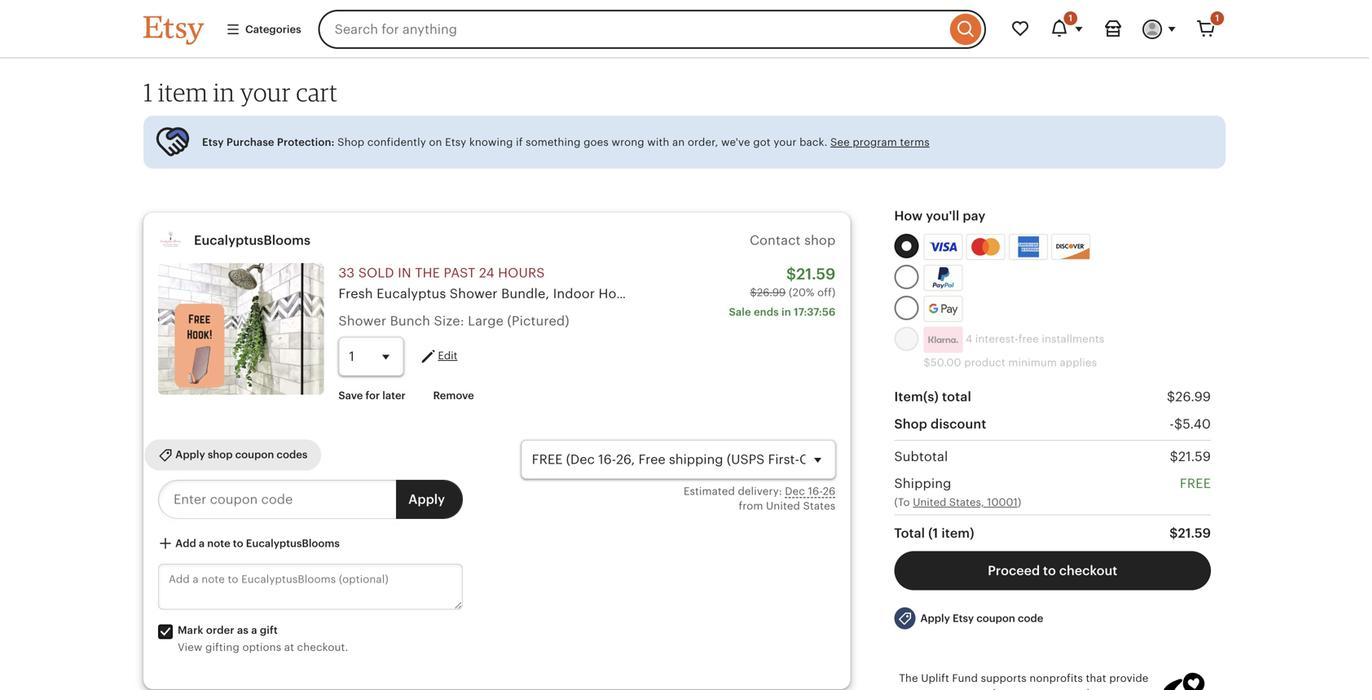 Task type: locate. For each thing, give the bounding box(es) containing it.
united down dec
[[766, 500, 801, 512]]

1 plant, from the left
[[643, 287, 679, 301]]

product
[[965, 357, 1006, 369]]

cart
[[296, 77, 338, 107]]

plant,
[[643, 287, 679, 301], [793, 287, 829, 301]]

shop
[[805, 233, 836, 248], [208, 449, 233, 461]]

0 vertical spatial in
[[213, 77, 235, 107]]

2 horizontal spatial to
[[1044, 564, 1057, 579]]

plant, up "17:37:56"
[[793, 287, 829, 301]]

your right got
[[774, 136, 797, 148]]

on
[[429, 136, 442, 148]]

None search field
[[318, 10, 987, 49]]

1 horizontal spatial apply
[[409, 492, 445, 507]]

0 vertical spatial shop
[[338, 136, 365, 148]]

something
[[526, 136, 581, 148]]

resources
[[900, 688, 950, 691]]

1 horizontal spatial to
[[953, 688, 964, 691]]

0 horizontal spatial apply
[[175, 449, 205, 461]]

shop inside dropdown button
[[208, 449, 233, 461]]

etsy left purchase
[[202, 136, 224, 148]]

coupon left code
[[977, 613, 1016, 625]]

1 vertical spatial 21.59
[[1179, 450, 1212, 464]]

at
[[284, 642, 294, 654]]

save for later
[[339, 390, 406, 402]]

eucalyptusblooms down enter coupon code text field
[[246, 538, 340, 550]]

coupon inside dropdown button
[[977, 613, 1016, 625]]

shop for apply
[[208, 449, 233, 461]]

0 horizontal spatial in
[[213, 77, 235, 107]]

apply for apply etsy coupon code
[[921, 613, 951, 625]]

0 vertical spatial $ 21.59
[[1170, 450, 1212, 464]]

0 horizontal spatial plant,
[[643, 287, 679, 301]]

apply shop coupon codes button
[[146, 440, 320, 470]]

4
[[966, 333, 973, 345]]

1 vertical spatial a
[[251, 624, 257, 637]]

in for the
[[398, 266, 412, 281]]

to inside add a note to eucalyptusblooms dropdown button
[[233, 538, 244, 550]]

knowing
[[470, 136, 513, 148]]

paypal image
[[927, 268, 961, 289]]

0 vertical spatial coupon
[[235, 449, 274, 461]]

Search for anything text field
[[318, 10, 947, 49]]

save
[[339, 390, 363, 402]]

0 vertical spatial 21.59
[[797, 266, 836, 283]]

apply etsy coupon code
[[921, 613, 1044, 625]]

purchase
[[227, 136, 274, 148]]

easy
[[833, 287, 861, 301]]

in left the
[[398, 266, 412, 281]]

1 fresh from the left
[[339, 287, 373, 301]]

you'll
[[926, 209, 960, 224]]

1 vertical spatial $ 21.59
[[1170, 526, 1212, 541]]

0 vertical spatial shop
[[805, 233, 836, 248]]

pay in 4 installments image
[[924, 327, 963, 353]]

eucalyptusblooms right eucalyptusblooms image
[[194, 233, 311, 248]]

united down shipping
[[913, 496, 947, 509]]

$ 21.59 up free
[[1170, 450, 1212, 464]]

1 vertical spatial to
[[1044, 564, 1057, 579]]

1 horizontal spatial shop
[[805, 233, 836, 248]]

in right item
[[213, 77, 235, 107]]

apply for apply
[[409, 492, 445, 507]]

1 horizontal spatial your
[[774, 136, 797, 148]]

bunch
[[390, 314, 431, 328]]

how
[[895, 209, 923, 224]]

0 horizontal spatial etsy
[[202, 136, 224, 148]]

1 horizontal spatial shop
[[895, 417, 928, 432]]

1 vertical spatial eucalyptusblooms
[[246, 538, 340, 550]]

etsy right the on
[[445, 136, 467, 148]]

as
[[237, 624, 249, 637]]

eucalyptus down the
[[377, 287, 446, 301]]

in inside 33 sold in the past 24 hours fresh eucalyptus shower bundle, indoor house plant, fresh eucalyptus plant, easy plants, boho decor, low light plants , eucalyptus plants
[[398, 266, 412, 281]]

fresh eucalyptus shower bundle, indoor house plant, fresh eucalyptus plant, easy plants, boho decor, low light plants , eucalyptus plants image
[[158, 264, 324, 395]]

item(s)
[[895, 390, 939, 405]]

1 horizontal spatial plant,
[[793, 287, 829, 301]]

american express image
[[1012, 237, 1046, 258]]

view
[[178, 642, 203, 654]]

in for your
[[213, 77, 235, 107]]

0 horizontal spatial shop
[[208, 449, 233, 461]]

1 horizontal spatial etsy
[[445, 136, 467, 148]]

edit button
[[419, 347, 458, 367]]

1 horizontal spatial shower
[[450, 287, 498, 301]]

2 horizontal spatial etsy
[[953, 613, 974, 625]]

shower left bunch
[[339, 314, 387, 328]]

hours
[[498, 266, 545, 281]]

etsy up the fund
[[953, 613, 974, 625]]

1 vertical spatial in
[[398, 266, 412, 281]]

0 vertical spatial apply
[[175, 449, 205, 461]]

with
[[648, 136, 670, 148]]

1 vertical spatial shop
[[895, 417, 928, 432]]

0 horizontal spatial plants
[[1058, 287, 1096, 301]]

in
[[213, 77, 235, 107], [398, 266, 412, 281], [782, 306, 792, 318]]

back.
[[800, 136, 828, 148]]

minimum
[[1009, 357, 1057, 369]]

21.59
[[797, 266, 836, 283], [1179, 450, 1212, 464], [1179, 526, 1212, 541]]

mastercard image
[[969, 237, 1003, 258]]

protection:
[[277, 136, 335, 148]]

coupon inside dropdown button
[[235, 449, 274, 461]]

1 horizontal spatial fresh
[[682, 287, 717, 301]]

eucalyptusblooms inside dropdown button
[[246, 538, 340, 550]]

0 horizontal spatial fresh
[[339, 287, 373, 301]]

dec
[[785, 485, 806, 498]]

plant, right house
[[643, 287, 679, 301]]

off)
[[818, 286, 836, 299]]

contact
[[750, 233, 801, 248]]

26.99
[[757, 286, 786, 299], [1176, 390, 1212, 404]]

united
[[913, 496, 947, 509], [766, 500, 801, 512]]

to inside "proceed to checkout" button
[[1044, 564, 1057, 579]]

codes
[[277, 449, 308, 461]]

shop right contact on the right top
[[805, 233, 836, 248]]

coupon left codes
[[235, 449, 274, 461]]

0 vertical spatial 26.99
[[757, 286, 786, 299]]

1 horizontal spatial plants
[[1180, 287, 1219, 301]]

0 horizontal spatial 1
[[144, 77, 153, 107]]

0 horizontal spatial a
[[199, 538, 205, 550]]

the
[[900, 673, 919, 685]]

shop down item(s)
[[895, 417, 928, 432]]

1 horizontal spatial a
[[251, 624, 257, 637]]

apply inside dropdown button
[[175, 449, 205, 461]]

1 inside popup button
[[1069, 13, 1073, 23]]

we've
[[722, 136, 751, 148]]

0 horizontal spatial your
[[240, 77, 291, 107]]

Add a note to EucalyptusBlooms (optional) text field
[[158, 564, 463, 610]]

add a note to eucalyptusblooms button
[[146, 529, 352, 559]]

to right note
[[233, 538, 244, 550]]

1 horizontal spatial coupon
[[977, 613, 1016, 625]]

3 eucalyptus from the left
[[1107, 287, 1177, 301]]

2 horizontal spatial eucalyptus
[[1107, 287, 1177, 301]]

$
[[787, 266, 797, 283], [750, 286, 757, 299], [1168, 390, 1176, 404], [1175, 417, 1183, 432], [1170, 450, 1179, 464], [1170, 526, 1179, 541]]

ends
[[754, 306, 779, 318]]

fund
[[953, 673, 978, 685]]

coupon
[[235, 449, 274, 461], [977, 613, 1016, 625]]

0 horizontal spatial 26.99
[[757, 286, 786, 299]]

1 horizontal spatial eucalyptus
[[720, 287, 790, 301]]

fresh right house
[[682, 287, 717, 301]]

26.99 up - $ 5.40
[[1176, 390, 1212, 404]]

$ 21.59 $ 26.99 (20% off) sale ends in 17:37:56
[[729, 266, 836, 318]]

21.59 up off)
[[797, 266, 836, 283]]

26.99 up ends
[[757, 286, 786, 299]]

free
[[1180, 477, 1212, 491]]

eucalyptus up ends
[[720, 287, 790, 301]]

Enter coupon code text field
[[158, 480, 396, 519]]

a right as
[[251, 624, 257, 637]]

1 vertical spatial apply
[[409, 492, 445, 507]]

shower
[[450, 287, 498, 301], [339, 314, 387, 328]]

0 horizontal spatial shower
[[339, 314, 387, 328]]

eucalyptus right ,
[[1107, 287, 1177, 301]]

fresh
[[339, 287, 373, 301], [682, 287, 717, 301]]

0 horizontal spatial united
[[766, 500, 801, 512]]

1 vertical spatial shop
[[208, 449, 233, 461]]

coupon for shop
[[235, 449, 274, 461]]

sale
[[729, 306, 752, 318]]

applies
[[1060, 357, 1098, 369]]

provide
[[1110, 673, 1149, 685]]

shower down 24
[[450, 287, 498, 301]]

1
[[1069, 13, 1073, 23], [1216, 13, 1220, 23], [144, 77, 153, 107]]

2 horizontal spatial in
[[782, 306, 792, 318]]

2 vertical spatial 21.59
[[1179, 526, 1212, 541]]

10001
[[987, 496, 1018, 509]]

26
[[823, 485, 836, 498]]

$ 21.59
[[1170, 450, 1212, 464], [1170, 526, 1212, 541]]

1 horizontal spatial in
[[398, 266, 412, 281]]

33
[[339, 266, 355, 281]]

save for later button
[[326, 381, 418, 411]]

1 vertical spatial coupon
[[977, 613, 1016, 625]]

$ 21.59 down free
[[1170, 526, 1212, 541]]

2 $ 21.59 from the top
[[1170, 526, 1212, 541]]

0 vertical spatial to
[[233, 538, 244, 550]]

checkout
[[1060, 564, 1118, 579]]

shop discount
[[895, 417, 987, 432]]

21.59 down free
[[1179, 526, 1212, 541]]

0 horizontal spatial to
[[233, 538, 244, 550]]

options
[[243, 642, 281, 654]]

apply inside dropdown button
[[921, 613, 951, 625]]

to right proceed
[[1044, 564, 1057, 579]]

to down the fund
[[953, 688, 964, 691]]

(pictured)
[[507, 314, 570, 328]]

shop right protection:
[[338, 136, 365, 148]]

0 vertical spatial shower
[[450, 287, 498, 301]]

shop left codes
[[208, 449, 233, 461]]

1 horizontal spatial 1
[[1069, 13, 1073, 23]]

your
[[240, 77, 291, 107], [774, 136, 797, 148]]

2 horizontal spatial apply
[[921, 613, 951, 625]]

to
[[233, 538, 244, 550], [1044, 564, 1057, 579], [953, 688, 964, 691]]

2 plant, from the left
[[793, 287, 829, 301]]

1 vertical spatial your
[[774, 136, 797, 148]]

a right add
[[199, 538, 205, 550]]

bundle,
[[501, 287, 550, 301]]

supports
[[981, 673, 1027, 685]]

code
[[1018, 613, 1044, 625]]

an
[[673, 136, 685, 148]]

0 horizontal spatial eucalyptus
[[377, 287, 446, 301]]

sold
[[358, 266, 394, 281]]

etsy
[[202, 136, 224, 148], [445, 136, 467, 148], [953, 613, 974, 625]]

plants
[[1058, 287, 1096, 301], [1180, 287, 1219, 301]]

your left cart
[[240, 77, 291, 107]]

fresh down 33
[[339, 287, 373, 301]]

how you'll pay
[[895, 209, 986, 224]]

remove button
[[421, 381, 487, 411]]

2 vertical spatial apply
[[921, 613, 951, 625]]

in down 'fresh eucalyptus shower bundle, indoor house plant, fresh eucalyptus plant, easy plants, boho decor, low light plants , eucalyptus plants' link
[[782, 306, 792, 318]]

1 $ 21.59 from the top
[[1170, 450, 1212, 464]]

21.59 up free
[[1179, 450, 1212, 464]]

apply inside button
[[409, 492, 445, 507]]

2 vertical spatial in
[[782, 306, 792, 318]]

apply
[[175, 449, 205, 461], [409, 492, 445, 507], [921, 613, 951, 625]]

1 vertical spatial 26.99
[[1176, 390, 1212, 404]]

0 horizontal spatial coupon
[[235, 449, 274, 461]]

0 vertical spatial a
[[199, 538, 205, 550]]

2 vertical spatial to
[[953, 688, 964, 691]]



Task type: describe. For each thing, give the bounding box(es) containing it.
1 horizontal spatial united
[[913, 496, 947, 509]]

categories
[[245, 23, 301, 35]]

in inside $ 21.59 $ 26.99 (20% off) sale ends in 17:37:56
[[782, 306, 792, 318]]

estimated delivery: dec 16-26 from united states
[[684, 485, 836, 512]]

house
[[599, 287, 639, 301]]

1 button
[[1040, 10, 1094, 49]]

$ 26.99
[[1168, 390, 1212, 404]]

visa image
[[930, 240, 957, 255]]

proceed to checkout
[[988, 564, 1118, 579]]

nonprofits
[[1030, 673, 1084, 685]]

uplift
[[921, 673, 950, 685]]

past
[[444, 266, 476, 281]]

uplift fund image
[[1161, 672, 1207, 691]]

apply shop coupon codes
[[173, 449, 308, 461]]

dec 16-26 link
[[785, 485, 836, 498]]

goes
[[584, 136, 609, 148]]

discover image
[[1053, 237, 1092, 261]]

item(s) total
[[895, 390, 972, 405]]

item)
[[942, 526, 975, 541]]

(1
[[929, 526, 939, 541]]

free
[[1019, 333, 1039, 345]]

1 vertical spatial shower
[[339, 314, 387, 328]]

21.59 for total (1 item)
[[1179, 526, 1212, 541]]

eucalyptusblooms image
[[158, 228, 184, 254]]

united states, 10001 button
[[913, 495, 1018, 510]]

apply for apply shop coupon codes
[[175, 449, 205, 461]]

- $ 5.40
[[1170, 417, 1212, 432]]

etsy inside dropdown button
[[953, 613, 974, 625]]

gifting
[[205, 642, 240, 654]]

apply etsy coupon code button
[[882, 601, 1056, 637]]

to inside "the uplift fund supports nonprofits that provide resources to creative entrepreneurs i"
[[953, 688, 964, 691]]

confidently
[[368, 136, 426, 148]]

remove
[[433, 390, 474, 402]]

categories button
[[214, 15, 314, 44]]

total
[[895, 526, 926, 541]]

1 horizontal spatial 26.99
[[1176, 390, 1212, 404]]

0 horizontal spatial shop
[[338, 136, 365, 148]]

apply button
[[396, 480, 463, 519]]

creative
[[967, 688, 1008, 691]]

see
[[831, 136, 850, 148]]

states
[[804, 500, 836, 512]]

for
[[366, 390, 380, 402]]

shipping
[[895, 477, 952, 491]]

shower bunch size: large (pictured)
[[339, 314, 570, 328]]

-
[[1170, 417, 1175, 432]]

$ 21.59 for subtotal
[[1170, 450, 1212, 464]]

from
[[739, 500, 764, 512]]

21.59 inside $ 21.59 $ 26.99 (20% off) sale ends in 17:37:56
[[797, 266, 836, 283]]

google pay image
[[925, 297, 962, 321]]

none search field inside categories banner
[[318, 10, 987, 49]]

33 sold in the past 24 hours fresh eucalyptus shower bundle, indoor house plant, fresh eucalyptus plant, easy plants, boho decor, low light plants , eucalyptus plants
[[339, 266, 1219, 301]]

proceed to checkout button
[[895, 552, 1212, 591]]

installments
[[1042, 333, 1105, 345]]

note
[[207, 538, 230, 550]]

item
[[158, 77, 208, 107]]

)
[[1018, 496, 1022, 509]]

a inside dropdown button
[[199, 538, 205, 550]]

0 vertical spatial your
[[240, 77, 291, 107]]

low
[[992, 287, 1018, 301]]

mark
[[178, 624, 204, 637]]

$ 21.59 for total (1 item)
[[1170, 526, 1212, 541]]

categories banner
[[114, 0, 1256, 59]]

order
[[206, 624, 235, 637]]

2 horizontal spatial 1
[[1216, 13, 1220, 23]]

2 plants from the left
[[1180, 287, 1219, 301]]

(to united states, 10001 )
[[895, 496, 1022, 509]]

proceed
[[988, 564, 1041, 579]]

1 plants from the left
[[1058, 287, 1096, 301]]

add
[[175, 538, 196, 550]]

mark order as a gift view gifting options at checkout.
[[178, 624, 348, 654]]

21.59 for subtotal
[[1179, 450, 1212, 464]]

interest-
[[976, 333, 1019, 345]]

2 fresh from the left
[[682, 287, 717, 301]]

fresh eucalyptus shower bundle, indoor house plant, fresh eucalyptus plant, easy plants, boho decor, low light plants , eucalyptus plants link
[[339, 287, 1219, 301]]

decor,
[[947, 287, 989, 301]]

that
[[1086, 673, 1107, 685]]

1 item in your cart
[[144, 77, 338, 107]]

16-
[[808, 485, 823, 498]]

0 vertical spatial eucalyptusblooms
[[194, 233, 311, 248]]

united inside estimated delivery: dec 16-26 from united states
[[766, 500, 801, 512]]

the uplift fund supports nonprofits that provide resources to creative entrepreneurs i
[[900, 673, 1149, 691]]

coupon for etsy
[[977, 613, 1016, 625]]

1 link
[[1187, 10, 1226, 49]]

edit
[[438, 350, 458, 362]]

wrong
[[612, 136, 645, 148]]

shower inside 33 sold in the past 24 hours fresh eucalyptus shower bundle, indoor house plant, fresh eucalyptus plant, easy plants, boho decor, low light plants , eucalyptus plants
[[450, 287, 498, 301]]

terms
[[900, 136, 930, 148]]

see program terms link
[[831, 136, 930, 148]]

large
[[468, 314, 504, 328]]

light
[[1022, 287, 1054, 301]]

got
[[754, 136, 771, 148]]

discount
[[931, 417, 987, 432]]

1 eucalyptus from the left
[[377, 287, 446, 301]]

26.99 inside $ 21.59 $ 26.99 (20% off) sale ends in 17:37:56
[[757, 286, 786, 299]]

plants,
[[865, 287, 907, 301]]

shop for contact
[[805, 233, 836, 248]]

if
[[516, 136, 523, 148]]

entrepreneurs
[[1011, 688, 1084, 691]]

gift
[[260, 624, 278, 637]]

2 eucalyptus from the left
[[720, 287, 790, 301]]

add a note to eucalyptusblooms
[[173, 538, 340, 550]]

boho
[[911, 287, 944, 301]]

etsy purchase protection: shop confidently on etsy knowing if something goes wrong with an order, we've got your back. see program terms
[[202, 136, 930, 148]]

checkout.
[[297, 642, 348, 654]]

estimated
[[684, 485, 735, 498]]

a inside mark order as a gift view gifting options at checkout.
[[251, 624, 257, 637]]



Task type: vqa. For each thing, say whether or not it's contained in the screenshot.
2nd Plants
yes



